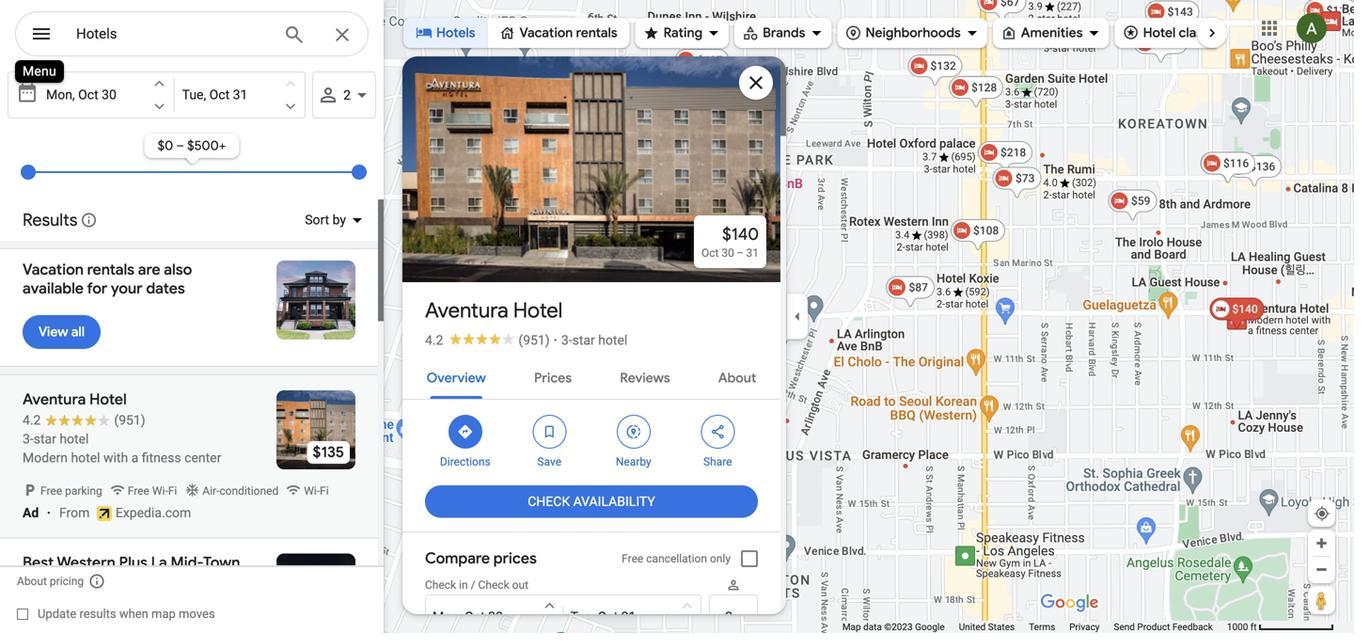 Task type: locate. For each thing, give the bounding box(es) containing it.
0 vertical spatial 31
[[233, 87, 248, 103]]

0 vertical spatial 30
[[102, 87, 117, 103]]

1 horizontal spatial 30
[[488, 609, 503, 625]]

tue, oct 31 inside results main content
[[182, 87, 248, 103]]

1 horizontal spatial vacation
[[520, 24, 573, 41]]

about inside results main content
[[17, 575, 47, 588]]

mon, down "" button
[[46, 87, 75, 103]]

collapse side panel image
[[787, 306, 808, 327]]

2 check from the left
[[478, 578, 510, 592]]

1 vertical spatial about
[[17, 575, 47, 588]]

hotel inside aventura hotel main content
[[513, 297, 563, 324]]

31
[[233, 87, 248, 103], [621, 609, 636, 625]]

$500+
[[187, 137, 226, 154]]

0 vertical spatial mon,
[[46, 87, 75, 103]]

mon, oct 30
[[46, 87, 117, 103], [433, 609, 503, 625]]

all
[[71, 324, 85, 341]]

tue, oct 31 right set check in one day earlier image
[[571, 609, 636, 625]]

0 vertical spatial rentals
[[576, 24, 618, 41]]

send product feedback
[[1114, 621, 1213, 633]]

also
[[164, 260, 192, 279]]

data
[[864, 621, 882, 633]]

show street view coverage image
[[1308, 586, 1336, 614]]

compare
[[425, 549, 490, 568]]

check
[[528, 494, 570, 509]]

hotel inside  hotel class
[[1143, 24, 1176, 41]]

available search options for this area region
[[389, 12, 1354, 54]]


[[643, 22, 660, 43]]

prices
[[534, 370, 572, 387]]

check left in
[[425, 578, 456, 592]]

about for about
[[719, 370, 757, 387]]

–
[[176, 137, 184, 154]]

states
[[988, 621, 1015, 633]]

toggle lodging type option group
[[404, 18, 630, 48]]

mon, down in
[[433, 609, 462, 625]]

0 vertical spatial tue, oct 31
[[182, 87, 248, 103]]

31 down free
[[621, 609, 636, 625]]

0 horizontal spatial tue,
[[182, 87, 206, 103]]

sort
[[305, 212, 329, 228]]

sort by button
[[294, 199, 372, 241]]

oct inside $140 oct 30 – 31
[[702, 246, 719, 260]]

540
[[451, 243, 476, 261]]

1 vertical spatial tue, oct 31
[[571, 609, 636, 625]]

vacation left for on the top of the page
[[23, 260, 84, 279]]

Update results when map moves checkbox
[[17, 602, 215, 626]]

google account: angela cha  
(angela.cha@adept.ai) image
[[1297, 13, 1327, 43]]

sort by
[[305, 212, 346, 228]]

compare prices
[[425, 549, 537, 568]]

privacy
[[1070, 621, 1100, 633]]

31 inside check in / check out group
[[621, 609, 636, 625]]

product
[[1138, 621, 1170, 633]]

photos
[[480, 243, 526, 261]]

(951)
[[519, 333, 550, 348]]

guests group
[[709, 578, 758, 633]]

aventura hotel main content
[[400, 41, 786, 633]]

hotel up (951)
[[513, 297, 563, 324]]

rentals left the 
[[576, 24, 618, 41]]

prices button
[[519, 354, 587, 399]]

oct left 30 – 31
[[702, 246, 719, 260]]

about button
[[704, 354, 772, 399]]

0 horizontal spatial vacation
[[23, 260, 84, 279]]

vacation
[[520, 24, 573, 41], [23, 260, 84, 279]]

0 horizontal spatial 31
[[233, 87, 248, 103]]

0 horizontal spatial 30
[[102, 87, 117, 103]]

1 vertical spatial mon, oct 30
[[433, 609, 503, 625]]

tab list
[[403, 354, 781, 399]]

aventura hotel
[[425, 297, 563, 324]]

951 reviews element
[[519, 333, 550, 348]]

tue, inside check in / check out group
[[571, 609, 595, 625]]

results main content
[[0, 68, 384, 633]]

monday, october 30 to tuesday, october 31 group down out
[[425, 594, 702, 633]]

brands
[[763, 24, 806, 41]]

None field
[[76, 23, 268, 45]]

0 vertical spatial mon, oct 30
[[46, 87, 117, 103]]

about for about pricing
[[17, 575, 47, 588]]

30 inside results main content
[[102, 87, 117, 103]]

1 vertical spatial tue,
[[571, 609, 595, 625]]

rentals left are
[[87, 260, 134, 279]]

1 vertical spatial mon,
[[433, 609, 462, 625]]

0 vertical spatial about
[[719, 370, 757, 387]]

0 horizontal spatial mon, oct 30
[[46, 87, 117, 103]]

oct left set check in one day earlier icon
[[78, 87, 98, 103]]

1 vertical spatial rentals
[[87, 260, 134, 279]]

free cancellation only
[[622, 552, 731, 565]]

1 horizontal spatial check
[[478, 578, 510, 592]]

0 vertical spatial monday, october 30 to tuesday, october 31 group
[[8, 71, 306, 119]]

0 horizontal spatial mon,
[[46, 87, 75, 103]]


[[416, 23, 433, 43]]

 vacation rentals
[[499, 23, 618, 43]]

0 horizontal spatial rentals
[[87, 260, 134, 279]]

about
[[719, 370, 757, 387], [17, 575, 47, 588]]

0 horizontal spatial check
[[425, 578, 456, 592]]

1 horizontal spatial about
[[719, 370, 757, 387]]

mon, oct 30 down "" button
[[46, 87, 117, 103]]

30 down check in / check out
[[488, 609, 503, 625]]

hotel
[[1143, 24, 1176, 41], [513, 297, 563, 324]]

/
[[471, 578, 476, 592]]

show your location image
[[1314, 505, 1331, 522]]

footer containing map data ©2023 google
[[843, 621, 1227, 633]]

tue, right set check in one day earlier icon
[[182, 87, 206, 103]]

1000
[[1227, 621, 1248, 633]]

prices
[[494, 549, 537, 568]]

out
[[512, 578, 529, 592]]

are
[[138, 260, 160, 279]]

tue, oct 31 inside check in / check out group
[[571, 609, 636, 625]]

1 horizontal spatial tue, oct 31
[[571, 609, 636, 625]]

update results when map moves
[[38, 607, 215, 621]]

set check out one day earlier image
[[282, 75, 299, 92]]

1 vertical spatial 30
[[488, 609, 503, 625]]

monday, october 30 to tuesday, october 31 group
[[8, 71, 306, 119], [425, 594, 702, 633]]

moves
[[179, 607, 215, 621]]

tue, inside results main content
[[182, 87, 206, 103]]

about inside about 'button'
[[719, 370, 757, 387]]

check right / at the left
[[478, 578, 510, 592]]

set check out one day earlier image
[[679, 597, 696, 614]]

mon,
[[46, 87, 75, 103], [433, 609, 462, 625]]

1 vertical spatial hotel
[[513, 297, 563, 324]]

1 horizontal spatial rentals
[[576, 24, 618, 41]]

0 horizontal spatial tue, oct 31
[[182, 87, 248, 103]]

privacy button
[[1070, 621, 1100, 633]]

 hotel class
[[1123, 22, 1210, 43]]

1 horizontal spatial monday, october 30 to tuesday, october 31 group
[[425, 594, 702, 633]]

map data ©2023 google
[[843, 621, 945, 633]]

1 horizontal spatial hotel
[[1143, 24, 1176, 41]]

30
[[102, 87, 117, 103], [488, 609, 503, 625]]

next page image
[[1204, 24, 1221, 41]]

availability
[[573, 494, 655, 509]]

1 horizontal spatial mon,
[[433, 609, 462, 625]]

Hotels field
[[15, 11, 369, 57]]

0 vertical spatial hotel
[[1143, 24, 1176, 41]]

hotel for aventura
[[513, 297, 563, 324]]

vacation inside the vacation rentals are also available for your dates
[[23, 260, 84, 279]]


[[625, 421, 642, 442]]

1 vertical spatial monday, october 30 to tuesday, october 31 group
[[425, 594, 702, 633]]

30 inside check in / check out group
[[488, 609, 503, 625]]

hotel right 
[[1143, 24, 1176, 41]]

united
[[959, 621, 986, 633]]

monday, october 30 to tuesday, october 31 group up $0
[[8, 71, 306, 119]]

vacation right 
[[520, 24, 573, 41]]

540 photos button
[[417, 235, 534, 268]]

tab list containing overview
[[403, 354, 781, 399]]

tue, oct 31 up "$500+"
[[182, 87, 248, 103]]

0 horizontal spatial monday, october 30 to tuesday, october 31 group
[[8, 71, 306, 119]]

feedback
[[1173, 621, 1213, 633]]

0 horizontal spatial hotel
[[513, 297, 563, 324]]

reviews button
[[605, 354, 685, 399]]

about up 
[[719, 370, 757, 387]]

1 vertical spatial 31
[[621, 609, 636, 625]]

4.2 stars image
[[443, 333, 519, 345]]

1 horizontal spatial mon, oct 30
[[433, 609, 503, 625]]

tue, right set check in one day earlier image
[[571, 609, 595, 625]]

about left "pricing"
[[17, 575, 47, 588]]

photo of aventura hotel image
[[400, 41, 784, 298]]

vacation rentals are also available for your dates
[[23, 260, 192, 298]]

footer
[[843, 621, 1227, 633]]

1 vertical spatial vacation
[[23, 260, 84, 279]]

oct right set check in one day earlier image
[[598, 609, 618, 625]]

check availability link
[[425, 479, 758, 524]]

0 horizontal spatial about
[[17, 575, 47, 588]]

31 left set check out one day earlier image
[[233, 87, 248, 103]]

1 horizontal spatial tue,
[[571, 609, 595, 625]]

tue, oct 31
[[182, 87, 248, 103], [571, 609, 636, 625]]

actions for aventura hotel region
[[403, 400, 781, 479]]

1 horizontal spatial 31
[[621, 609, 636, 625]]

map
[[843, 621, 861, 633]]

mon, oct 30 down in
[[433, 609, 503, 625]]

mon, oct 30 inside check in / check out group
[[433, 609, 503, 625]]

by
[[333, 212, 346, 228]]

0 vertical spatial tue,
[[182, 87, 206, 103]]

neighborhoods button
[[838, 12, 987, 54]]

tue, for monday, october 30 to tuesday, october 31 'group' in the aventura hotel main content
[[571, 609, 595, 625]]

set check in one day earlier image
[[541, 597, 558, 614]]

set check in one day earlier image
[[151, 75, 168, 92]]

0 vertical spatial vacation
[[520, 24, 573, 41]]

30 left set check in one day earlier icon
[[102, 87, 117, 103]]



Task type: describe. For each thing, give the bounding box(es) containing it.
aventura
[[425, 297, 509, 324]]

oct down / at the left
[[465, 609, 485, 625]]

for
[[87, 279, 107, 298]]

united states button
[[959, 621, 1015, 633]]

1000 ft button
[[1227, 621, 1335, 633]]

map
[[151, 607, 176, 621]]

ft
[[1251, 621, 1257, 633]]

directions
[[440, 455, 491, 468]]

rentals inside the  vacation rentals
[[576, 24, 618, 41]]


[[499, 23, 516, 43]]

only
[[710, 552, 731, 565]]

free
[[622, 552, 644, 565]]

monday, october 30 to tuesday, october 31 group inside results main content
[[8, 71, 306, 119]]

3-
[[561, 333, 572, 348]]

results
[[23, 209, 77, 231]]

neighborhoods
[[866, 24, 961, 41]]

2 guests image
[[733, 606, 755, 628]]

set check out one day later image
[[282, 98, 299, 115]]

when
[[119, 607, 148, 621]]

about pricing image
[[89, 573, 106, 590]]

view all
[[39, 324, 85, 341]]

©2023
[[885, 621, 913, 633]]

send product feedback button
[[1114, 621, 1213, 633]]

reviews
[[620, 370, 670, 387]]

2 button
[[312, 71, 376, 119]]

none field inside hotels "field"
[[76, 23, 268, 45]]


[[541, 421, 558, 442]]

4.2
[[425, 333, 443, 348]]

nearby
[[616, 455, 652, 468]]

brands button
[[735, 12, 832, 54]]

30 – 31
[[722, 246, 759, 260]]

send
[[1114, 621, 1135, 633]]

mon, inside check in / check out group
[[433, 609, 462, 625]]

your
[[111, 279, 143, 298]]

overview
[[427, 370, 486, 387]]

$140 oct 30 – 31
[[702, 223, 759, 260]]

monday, october 30 to tuesday, october 31 group inside aventura hotel main content
[[425, 594, 702, 633]]


[[1123, 22, 1140, 43]]

oct up "$500+"
[[209, 87, 230, 103]]

mon, oct 30 inside results main content
[[46, 87, 117, 103]]

amenities button
[[993, 12, 1110, 54]]

$140
[[723, 223, 759, 245]]

Vacation rentals radio
[[488, 18, 630, 48]]

view all button
[[23, 309, 101, 355]]

zoom in image
[[1315, 536, 1329, 550]]

about pricing
[[17, 575, 84, 588]]

view
[[39, 324, 68, 341]]

1000 ft
[[1227, 621, 1257, 633]]

·
[[554, 333, 558, 348]]

google
[[915, 621, 945, 633]]

zoom out image
[[1315, 562, 1329, 577]]

in
[[459, 578, 468, 592]]

results for hotels feed
[[0, 198, 384, 633]]

cancellation
[[646, 552, 707, 565]]

31 inside results main content
[[233, 87, 248, 103]]

overview button
[[412, 354, 501, 399]]

share
[[704, 455, 732, 468]]

mon, inside results main content
[[46, 87, 75, 103]]

tue, for monday, october 30 to tuesday, october 31 'group' within results main content
[[182, 87, 206, 103]]

 rating
[[643, 22, 703, 43]]

$0 – $500+
[[158, 137, 226, 154]]

check availability
[[528, 494, 655, 509]]

· 3-star hotel
[[554, 333, 628, 348]]

terms button
[[1029, 621, 1056, 633]]

hotel for 
[[1143, 24, 1176, 41]]

rating
[[664, 24, 703, 41]]

google maps element
[[0, 0, 1354, 633]]

results
[[79, 607, 116, 621]]

pricing
[[50, 575, 84, 588]]

1 check from the left
[[425, 578, 456, 592]]

tab list inside aventura hotel main content
[[403, 354, 781, 399]]

 button
[[15, 11, 68, 60]]

united states
[[959, 621, 1015, 633]]

amenities
[[1021, 24, 1083, 41]]

hotels
[[436, 24, 475, 41]]

check in / check out
[[425, 578, 529, 592]]

star
[[572, 333, 595, 348]]

update
[[38, 607, 76, 621]]

vacation inside the  vacation rentals
[[520, 24, 573, 41]]

terms
[[1029, 621, 1056, 633]]

 search field
[[15, 11, 369, 60]]


[[457, 421, 474, 442]]

price per night region
[[8, 119, 376, 199]]


[[30, 20, 53, 48]]

rentals inside the vacation rentals are also available for your dates
[[87, 260, 134, 279]]

set check in one day later image
[[151, 98, 168, 115]]

class
[[1179, 24, 1210, 41]]

 hotels
[[416, 23, 475, 43]]

2
[[343, 87, 351, 103]]

Hotels radio
[[404, 18, 488, 48]]

check in / check out group
[[425, 578, 702, 633]]

footer inside google maps element
[[843, 621, 1227, 633]]

save
[[537, 455, 562, 468]]

hotel
[[598, 333, 628, 348]]

available
[[23, 279, 84, 298]]



Task type: vqa. For each thing, say whether or not it's contained in the screenshot.


